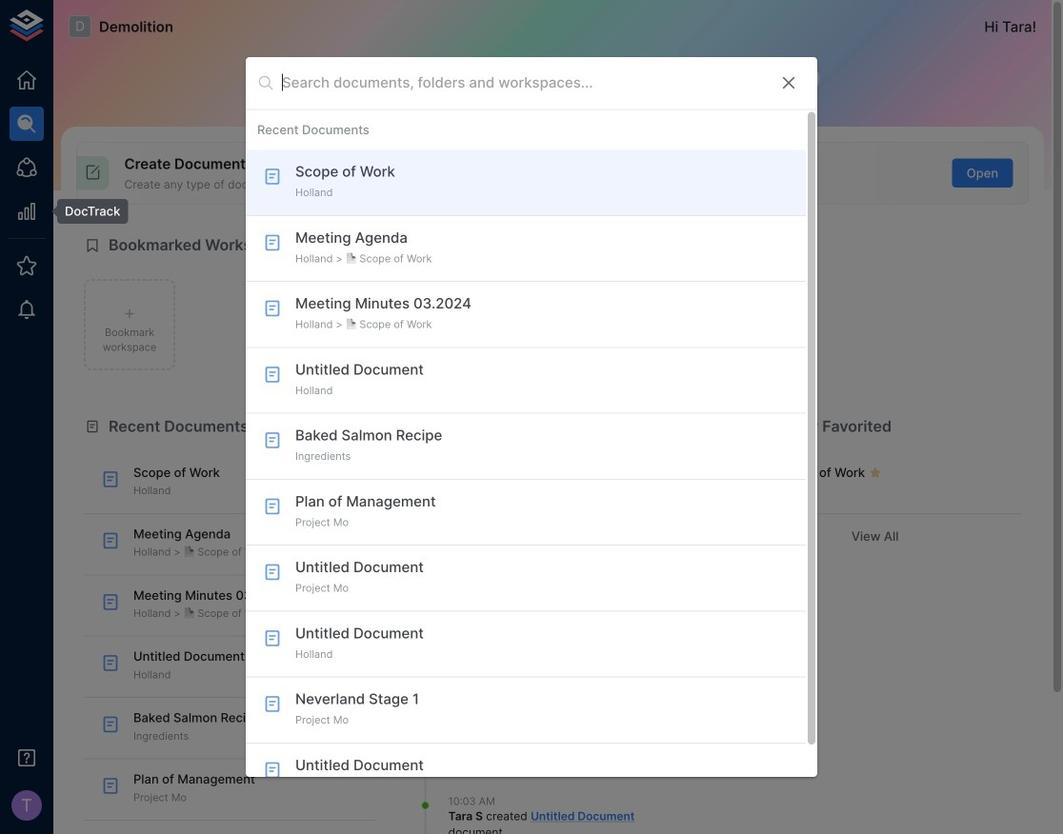 Task type: locate. For each thing, give the bounding box(es) containing it.
tooltip
[[44, 199, 128, 224]]

dialog
[[246, 57, 818, 810]]

Search documents, folders and workspaces... text field
[[282, 68, 764, 98]]



Task type: vqa. For each thing, say whether or not it's contained in the screenshot.
third help image from the bottom
no



